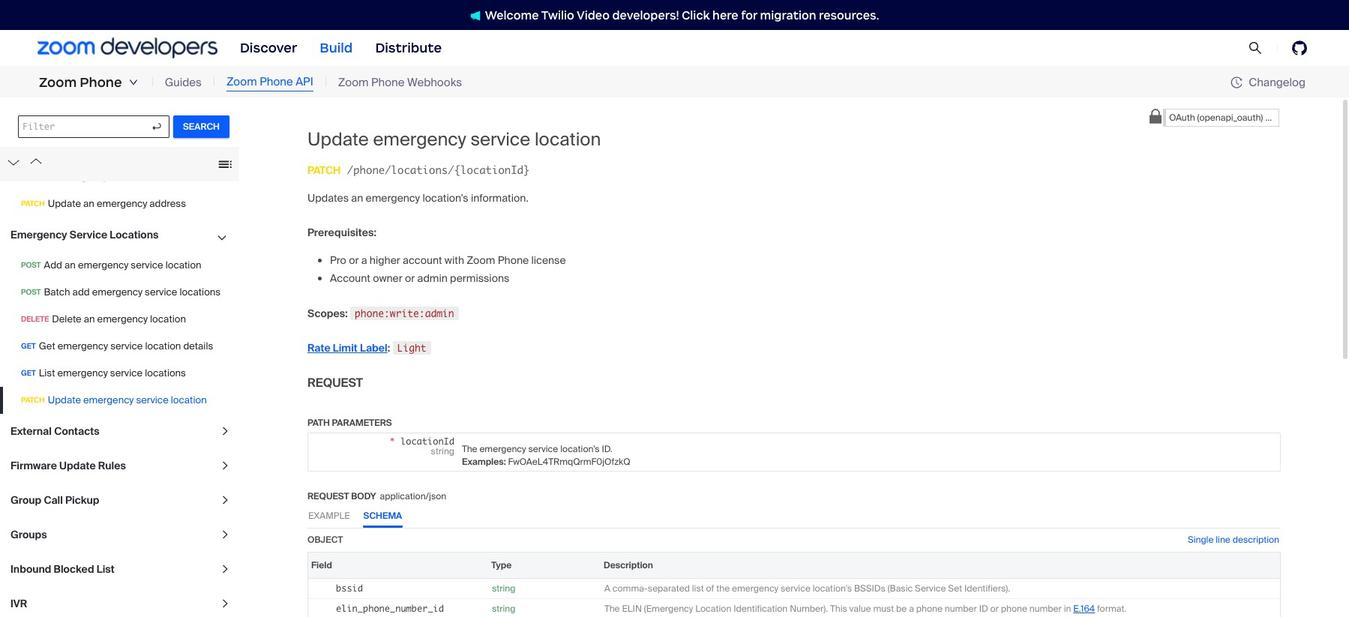 Task type: locate. For each thing, give the bounding box(es) containing it.
0 vertical spatial request
[[308, 375, 363, 391]]

request left body
[[308, 490, 349, 502]]

phone left webhooks
[[371, 75, 405, 90]]

zoom
[[39, 74, 77, 91], [226, 74, 257, 89], [338, 75, 369, 90]]

search image
[[1249, 41, 1263, 55], [1249, 41, 1263, 55]]

3 zoom from the left
[[338, 75, 369, 90]]

2 horizontal spatial zoom
[[338, 75, 369, 90]]

parameters
[[332, 417, 392, 429]]

guides link
[[165, 74, 202, 91]]

2 horizontal spatial phone
[[371, 75, 405, 90]]

elin_phone_number_id
[[336, 603, 444, 614]]

1 string from the top
[[492, 583, 516, 595]]

request up path parameters
[[308, 375, 363, 391]]

path parameters
[[308, 417, 392, 429]]

zoom for zoom phone webhooks
[[338, 75, 369, 90]]

single
[[1188, 534, 1214, 546]]

1 phone from the left
[[80, 74, 122, 91]]

request body application/json
[[308, 490, 447, 502]]

changelog
[[1249, 75, 1306, 90]]

line
[[1216, 534, 1231, 546]]

github image
[[1292, 41, 1307, 56]]

0 vertical spatial string
[[492, 583, 516, 595]]

2 phone from the left
[[260, 74, 293, 89]]

1 zoom from the left
[[39, 74, 77, 91]]

2 zoom from the left
[[226, 74, 257, 89]]

developers!
[[612, 8, 679, 22]]

0 horizontal spatial zoom
[[39, 74, 77, 91]]

phone left down icon
[[80, 74, 122, 91]]

description
[[1233, 534, 1280, 546]]

phone inside zoom phone api link
[[260, 74, 293, 89]]

1 request from the top
[[308, 375, 363, 391]]

zoom phone
[[39, 74, 122, 91]]

request for request body application/json
[[308, 490, 349, 502]]

2 request from the top
[[308, 490, 349, 502]]

1 horizontal spatial phone
[[260, 74, 293, 89]]

application/json
[[380, 490, 447, 502]]

type
[[491, 559, 512, 571]]

phone
[[80, 74, 122, 91], [260, 74, 293, 89], [371, 75, 405, 90]]

down image
[[129, 78, 138, 87]]

request
[[308, 375, 363, 391], [308, 490, 349, 502]]

welcome twilio video developers! click here for migration resources. link
[[455, 7, 894, 23]]

1 vertical spatial request
[[308, 490, 349, 502]]

request for request
[[308, 375, 363, 391]]

0 horizontal spatial phone
[[80, 74, 122, 91]]

video
[[577, 8, 610, 22]]

zoom phone webhooks
[[338, 75, 462, 90]]

notification image
[[470, 10, 481, 21]]

string
[[492, 583, 516, 595], [492, 603, 516, 615]]

api
[[296, 74, 313, 89]]

1 vertical spatial string
[[492, 603, 516, 615]]

phone inside zoom phone webhooks link
[[371, 75, 405, 90]]

1 horizontal spatial zoom
[[226, 74, 257, 89]]

changelog link
[[1231, 75, 1306, 90]]

phone left api
[[260, 74, 293, 89]]

3 phone from the left
[[371, 75, 405, 90]]

string for elin_phone_number_id
[[492, 603, 516, 615]]

body
[[351, 490, 376, 502]]

2 string from the top
[[492, 603, 516, 615]]

zoom phone webhooks link
[[338, 74, 462, 91]]

zoom phone api
[[226, 74, 313, 89]]



Task type: describe. For each thing, give the bounding box(es) containing it.
github image
[[1292, 41, 1307, 56]]

here
[[713, 8, 739, 22]]

welcome twilio video developers! click here for migration resources.
[[485, 8, 879, 22]]

path
[[308, 417, 330, 429]]

history image
[[1231, 77, 1249, 89]]

zoom for zoom phone
[[39, 74, 77, 91]]

bssid
[[336, 583, 363, 594]]

single line description
[[1188, 534, 1280, 546]]

zoom developer logo image
[[38, 38, 218, 58]]

for
[[741, 8, 758, 22]]

phone for zoom phone webhooks
[[371, 75, 405, 90]]

twilio
[[541, 8, 574, 22]]

webhooks
[[407, 75, 462, 90]]

zoom for zoom phone api
[[226, 74, 257, 89]]

history image
[[1231, 77, 1243, 89]]

migration
[[760, 8, 817, 22]]

string for bssid
[[492, 583, 516, 595]]

resources.
[[819, 8, 879, 22]]

phone for zoom phone api
[[260, 74, 293, 89]]

object
[[308, 534, 343, 546]]

zoom phone api link
[[226, 74, 313, 91]]

welcome
[[485, 8, 539, 22]]

guides
[[165, 75, 202, 90]]

field
[[311, 559, 332, 571]]

phone for zoom phone
[[80, 74, 122, 91]]

notification image
[[470, 10, 485, 21]]

click
[[682, 8, 710, 22]]



Task type: vqa. For each thing, say whether or not it's contained in the screenshot.
bottommost THE -
no



